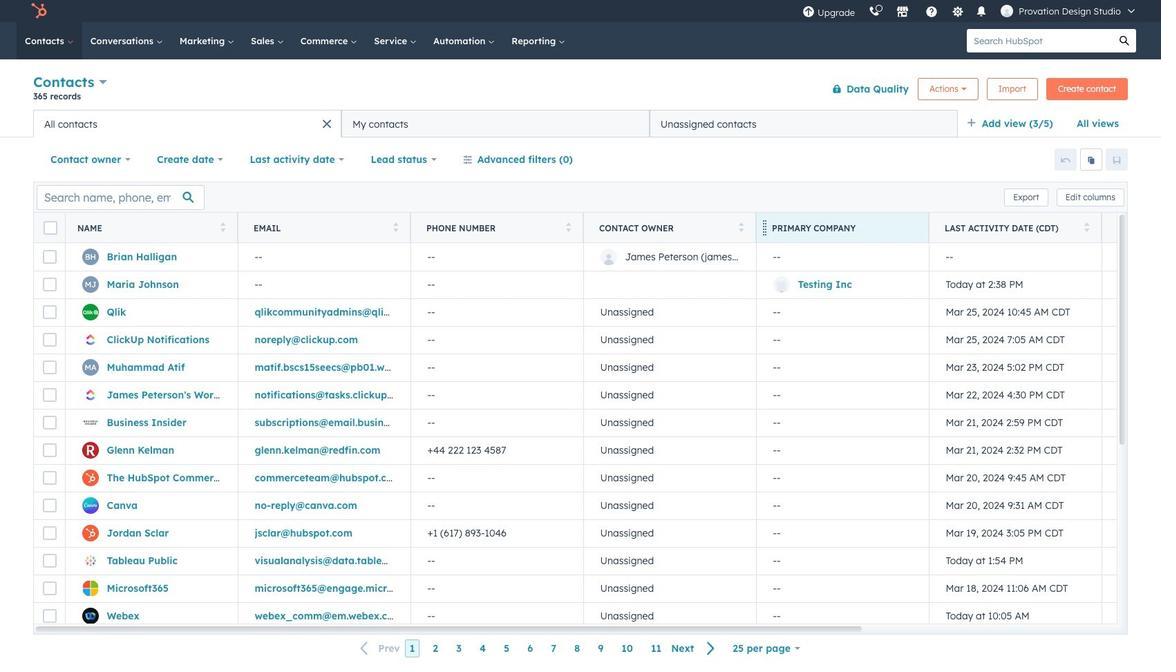 Task type: vqa. For each thing, say whether or not it's contained in the screenshot.
marketing LINK
no



Task type: describe. For each thing, give the bounding box(es) containing it.
1 press to sort. image from the left
[[220, 222, 225, 232]]

4 press to sort. image from the left
[[739, 222, 744, 232]]

3 press to sort. image from the left
[[566, 222, 571, 232]]

Search name, phone, email addresses, or company search field
[[37, 185, 205, 210]]

pagination navigation
[[352, 640, 724, 659]]

5 press to sort. element from the left
[[1084, 222, 1090, 234]]



Task type: locate. For each thing, give the bounding box(es) containing it.
3 press to sort. element from the left
[[566, 222, 571, 234]]

2 press to sort. image from the left
[[393, 222, 398, 232]]

james peterson image
[[1001, 5, 1014, 17]]

press to sort. element
[[220, 222, 225, 234], [393, 222, 398, 234], [566, 222, 571, 234], [739, 222, 744, 234], [1084, 222, 1090, 234]]

1 press to sort. element from the left
[[220, 222, 225, 234]]

column header
[[756, 213, 930, 243]]

4 press to sort. element from the left
[[739, 222, 744, 234]]

2 press to sort. element from the left
[[393, 222, 398, 234]]

banner
[[33, 71, 1128, 110]]

Search HubSpot search field
[[967, 29, 1113, 53]]

menu
[[796, 0, 1145, 22]]

5 press to sort. image from the left
[[1084, 222, 1090, 232]]

press to sort. image
[[220, 222, 225, 232], [393, 222, 398, 232], [566, 222, 571, 232], [739, 222, 744, 232], [1084, 222, 1090, 232]]

marketplaces image
[[897, 6, 909, 19]]



